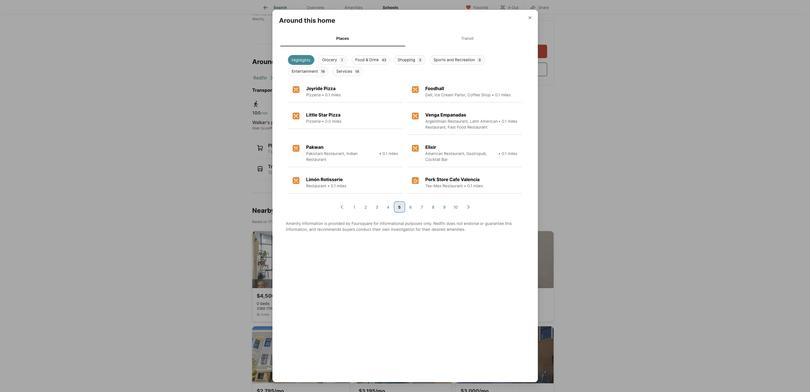 Task type: locate. For each thing, give the bounding box(es) containing it.
their down only.
[[422, 227, 431, 232]]

2 vertical spatial 1
[[354, 205, 356, 210]]

pizzeria
[[306, 93, 321, 97], [306, 119, 321, 124]]

st left the near
[[284, 220, 288, 224]]

paradise inside rider's paradise transit score ®
[[320, 120, 339, 125]]

100 for rider's
[[305, 110, 313, 116]]

1 horizontal spatial • 0.1 miles
[[499, 151, 518, 156]]

1 vertical spatial tab list
[[279, 30, 531, 47]]

bike score ®
[[354, 126, 373, 131]]

score inside walker's paradise walk score ®
[[261, 126, 270, 131]]

near
[[288, 220, 296, 224]]

/100 up walker's
[[261, 111, 268, 116]]

1 horizontal spatial be
[[409, 7, 413, 11]]

buyers
[[343, 227, 355, 232]]

0 horizontal spatial places
[[268, 143, 283, 149]]

around inside dialog
[[279, 17, 303, 24]]

2 100 from the left
[[305, 110, 313, 116]]

/100 for walker's
[[261, 111, 268, 116]]

2
[[365, 205, 367, 210]]

walker's
[[252, 120, 270, 125]]

2 vertical spatial transit
[[268, 164, 284, 170]]

score down 0.0
[[317, 126, 326, 131]]

not up change
[[272, 7, 278, 11]]

1 their from the left
[[373, 227, 381, 232]]

san right st,
[[279, 307, 285, 311]]

are down the "redfin does not endorse or guarantee this information."
[[288, 12, 293, 16]]

2 vertical spatial not
[[457, 222, 463, 226]]

california link
[[276, 75, 296, 81]]

0 horizontal spatial /100
[[261, 111, 268, 116]]

around 1731 15th st
[[252, 58, 315, 66]]

american inside venga empanadas argentinian restaurant, latin american restaurant, fast food restaurant • 0.1 miles
[[481, 119, 498, 124]]

3 button
[[373, 203, 382, 212]]

0 vertical spatial pizza
[[324, 86, 336, 92]]

0 horizontal spatial • 0.1 miles
[[379, 151, 398, 156]]

1 horizontal spatial places
[[336, 36, 349, 41]]

100 /100
[[252, 110, 268, 116], [305, 110, 320, 116]]

restaurant down latin
[[468, 125, 488, 130]]

miles inside "pork store cafe valencia tex-mex restaurant • 0.1 miles"
[[474, 184, 483, 189]]

1 school from the left
[[359, 12, 369, 16]]

0 vertical spatial transit
[[461, 36, 474, 41]]

photo of 87 elgin park, san francisco, ca 94103 image
[[252, 327, 350, 384]]

1 horizontal spatial school
[[423, 12, 434, 16]]

pizza down the san francisco
[[324, 86, 336, 92]]

list box containing grocery
[[284, 53, 527, 76]]

0 horizontal spatial not
[[272, 7, 278, 11]]

places inside tab
[[336, 36, 349, 41]]

15th down nearby rentals
[[276, 220, 283, 224]]

0 horizontal spatial or
[[292, 7, 296, 11]]

® right walk
[[270, 126, 272, 131]]

american inside american restaurant, gastropub, cocktail bar
[[426, 151, 443, 156]]

san right the near
[[297, 220, 303, 224]]

1 vertical spatial are
[[288, 12, 293, 16]]

shopping
[[398, 58, 416, 62]]

restaurant down cafe
[[443, 184, 463, 189]]

0 horizontal spatial around
[[252, 58, 276, 66]]

tab list containing search
[[252, 0, 413, 14]]

places up grocery,
[[268, 143, 283, 149]]

school
[[359, 12, 369, 16], [423, 12, 434, 16]]

0 horizontal spatial be
[[323, 12, 327, 16]]

0 vertical spatial 3
[[419, 58, 422, 62]]

overview tab
[[297, 1, 335, 14]]

mission dolores
[[344, 75, 378, 81]]

® inside walker's paradise walk score ®
[[270, 126, 272, 131]]

15th up entertainment
[[293, 58, 307, 66]]

district
[[435, 12, 446, 16]]

food left &
[[356, 58, 365, 62]]

1 horizontal spatial transit
[[305, 126, 316, 131]]

investigation
[[391, 227, 415, 232]]

redfin up "desired" at the right of the page
[[434, 222, 446, 226]]

score down walker's
[[261, 126, 270, 131]]

rider's paradise transit score ®
[[305, 120, 339, 131]]

® inside rider's paradise transit score ®
[[326, 126, 328, 131]]

transit down grocery,
[[268, 164, 284, 170]]

1 left the '2' button
[[354, 205, 356, 210]]

3 ® from the left
[[371, 126, 373, 131]]

2 pizzeria from the top
[[306, 119, 321, 124]]

not down the "redfin does not endorse or guarantee this information."
[[294, 12, 299, 16]]

score for rider's
[[317, 126, 326, 131]]

1 vertical spatial pizzeria
[[306, 119, 321, 124]]

places for places
[[336, 36, 349, 41]]

around for around 1731 15th st
[[252, 58, 276, 66]]

0 horizontal spatial 0
[[257, 302, 259, 306]]

rotisserie
[[321, 177, 343, 183]]

2 • 0.1 miles from the left
[[499, 151, 518, 156]]

restaurants,
[[293, 149, 316, 154]]

and right sports
[[447, 58, 454, 62]]

100 up rider's
[[305, 110, 313, 116]]

transit tab
[[405, 31, 530, 45]]

score inside rider's paradise transit score ®
[[317, 126, 326, 131]]

1 vertical spatial 1
[[268, 149, 270, 154]]

score
[[261, 126, 270, 131], [317, 126, 326, 131], [362, 126, 371, 131]]

share
[[539, 5, 549, 10]]

0 horizontal spatial ®
[[270, 126, 272, 131]]

0 vertical spatial be
[[409, 7, 413, 11]]

0 horizontal spatial 8
[[432, 205, 435, 210]]

1 left grocery,
[[268, 149, 270, 154]]

transit down rider's
[[305, 126, 316, 131]]

st up entertainment
[[309, 58, 315, 66]]

tab list up home
[[252, 0, 413, 14]]

schools tab
[[373, 1, 409, 14]]

for right foursquare
[[374, 222, 379, 226]]

1 ® from the left
[[270, 126, 272, 131]]

restaurant down pakistani
[[306, 157, 327, 162]]

school
[[341, 7, 351, 11]]

8 right recreation
[[479, 58, 481, 62]]

1 score from the left
[[261, 126, 270, 131]]

1 vertical spatial does
[[447, 222, 456, 226]]

0 vertical spatial around
[[279, 17, 303, 24]]

1 horizontal spatial endorse
[[464, 222, 479, 226]]

pizzeria down little
[[306, 119, 321, 124]]

1 vertical spatial 15th
[[276, 220, 283, 224]]

0 horizontal spatial 100
[[252, 110, 261, 116]]

school down a
[[423, 12, 434, 16]]

pork
[[426, 177, 436, 183]]

1 horizontal spatial 100 /100
[[305, 110, 320, 116]]

redfin up transportation
[[254, 75, 267, 81]]

are up enrollment
[[384, 7, 389, 11]]

0 horizontal spatial st
[[284, 220, 288, 224]]

0 vertical spatial and
[[281, 12, 287, 16]]

0
[[317, 149, 319, 154], [257, 302, 259, 306]]

to down overview
[[319, 12, 322, 16]]

8 left 9
[[432, 205, 435, 210]]

american right latin
[[481, 119, 498, 124]]

2 vertical spatial this
[[505, 222, 512, 226]]

5 button
[[395, 203, 404, 212]]

1 horizontal spatial are
[[384, 7, 389, 11]]

0 horizontal spatial for
[[374, 222, 379, 226]]

1 vertical spatial food
[[457, 125, 467, 130]]

photo of 3626 17th st, san francisco, ca 94114 image
[[456, 232, 554, 289]]

places
[[336, 36, 349, 41], [268, 143, 283, 149]]

used
[[414, 7, 422, 11]]

is
[[325, 222, 328, 226]]

0 vertical spatial places
[[336, 36, 349, 41]]

2 /100 from the left
[[313, 111, 320, 116]]

9
[[444, 205, 446, 210]]

1 paradise from the left
[[271, 120, 290, 125]]

•
[[322, 93, 324, 97], [492, 93, 494, 97], [322, 119, 324, 124], [499, 119, 501, 124], [379, 151, 382, 156], [499, 151, 501, 156], [328, 184, 330, 189], [464, 184, 467, 189]]

1 pizzeria from the top
[[306, 93, 321, 97]]

rider's
[[305, 120, 319, 125]]

1 100 from the left
[[252, 110, 261, 116]]

to up contact
[[405, 7, 408, 11]]

1 horizontal spatial 0
[[317, 149, 319, 154]]

accurate.
[[328, 12, 343, 16]]

17th
[[266, 307, 273, 311]]

3 right shopping
[[419, 58, 422, 62]]

restaurant, up bar
[[444, 151, 466, 156]]

1 vertical spatial be
[[323, 12, 327, 16]]

/100 up rider's
[[313, 111, 320, 116]]

guaranteed to be accurate. to verify school enrollment eligibility, contact the school district directly.
[[252, 12, 446, 21]]

grocery
[[322, 58, 337, 62]]

1 vertical spatial endorse
[[464, 222, 479, 226]]

1 horizontal spatial to
[[405, 7, 408, 11]]

0 inside places 1 grocery, 37 restaurants, 0 parks
[[317, 149, 319, 154]]

1 horizontal spatial /100
[[313, 111, 320, 116]]

not inside amenity information is provided by foursquare for informational purposes only. redfin does not endorse or guarantee this information, and recommends buyers conduct their own investigation for their desired amenities.
[[457, 222, 463, 226]]

0 horizontal spatial american
[[426, 151, 443, 156]]

tab list up shopping
[[279, 30, 531, 47]]

0 horizontal spatial school
[[359, 12, 369, 16]]

deli,
[[426, 93, 434, 97]]

0 horizontal spatial to
[[319, 12, 322, 16]]

does up the may
[[264, 7, 271, 11]]

pizza up 0.0
[[329, 112, 341, 118]]

1731 up california link
[[277, 58, 292, 66]]

1 vertical spatial 3
[[376, 205, 378, 210]]

0 vertical spatial 0
[[317, 149, 319, 154]]

2 100 /100 from the left
[[305, 110, 320, 116]]

1 vertical spatial 1731
[[268, 220, 275, 224]]

100 /100 up walker's
[[252, 110, 268, 116]]

0.1 inside venga empanadas argentinian restaurant, latin american restaurant, fast food restaurant • 0.1 miles
[[502, 119, 507, 124]]

0 horizontal spatial food
[[356, 58, 365, 62]]

score right bike
[[362, 126, 371, 131]]

2 ® from the left
[[326, 126, 328, 131]]

endorse up amenities.
[[464, 222, 479, 226]]

paradise inside walker's paradise walk score ®
[[271, 120, 290, 125]]

1 vertical spatial 8
[[432, 205, 435, 210]]

does up amenities.
[[447, 222, 456, 226]]

photo of 45 dorland st unit 4, san francisco, ca 94110 image
[[456, 327, 554, 384]]

2 horizontal spatial score
[[362, 126, 371, 131]]

endorse
[[279, 7, 292, 11], [464, 222, 479, 226]]

nearby rentals
[[252, 207, 299, 215]]

pakistani
[[306, 151, 323, 156]]

/100
[[261, 111, 268, 116], [313, 111, 320, 116]]

parks
[[320, 149, 331, 154]]

only;
[[446, 7, 454, 11]]

0 vertical spatial american
[[481, 119, 498, 124]]

1 vertical spatial not
[[294, 12, 299, 16]]

1 up services
[[341, 58, 343, 62]]

transit inside button
[[268, 164, 284, 170]]

francisco left is
[[304, 220, 319, 224]]

american up cocktail
[[426, 151, 443, 156]]

0 left parks
[[317, 149, 319, 154]]

1 100 /100 from the left
[[252, 110, 268, 116]]

1 vertical spatial for
[[416, 227, 421, 232]]

1 inside places 1 grocery, 37 restaurants, 0 parks
[[268, 149, 270, 154]]

® right bike
[[371, 126, 373, 131]]

around this home element
[[279, 10, 342, 25]]

restaurant, up transit button
[[324, 151, 346, 156]]

around down the "redfin does not endorse or guarantee this information."
[[279, 17, 303, 24]]

1 horizontal spatial score
[[317, 126, 326, 131]]

2 horizontal spatial 1
[[354, 205, 356, 210]]

paradise for rider's paradise
[[320, 120, 339, 125]]

1 horizontal spatial st
[[309, 58, 315, 66]]

3 left 4
[[376, 205, 378, 210]]

for down the purposes
[[416, 227, 421, 232]]

school down service
[[359, 12, 369, 16]]

0 horizontal spatial transit
[[268, 164, 284, 170]]

american
[[481, 119, 498, 124], [426, 151, 443, 156]]

1 vertical spatial san
[[297, 220, 303, 224]]

0 horizontal spatial 100 /100
[[252, 110, 268, 116]]

be up contact
[[409, 7, 413, 11]]

0 horizontal spatial 1
[[268, 149, 270, 154]]

st
[[309, 58, 315, 66], [284, 220, 288, 224]]

school service boundaries are intended to be used as a reference only; they may change and are not
[[252, 7, 454, 16]]

2 horizontal spatial not
[[457, 222, 463, 226]]

transit inside rider's paradise transit score ®
[[305, 126, 316, 131]]

0 vertical spatial endorse
[[279, 7, 292, 11]]

1731 right on
[[268, 220, 275, 224]]

2 horizontal spatial transit
[[461, 36, 474, 41]]

pizzeria inside the 'little star pizza pizzeria • 0.0 miles'
[[306, 119, 321, 124]]

paradise right walker's
[[271, 120, 290, 125]]

and down information
[[309, 227, 316, 232]]

0 vertical spatial san
[[305, 75, 313, 81]]

0 horizontal spatial 1731
[[268, 220, 275, 224]]

based on 1731 15th st near san francisco
[[252, 220, 319, 224]]

cream
[[442, 93, 454, 97]]

1 vertical spatial pizza
[[329, 112, 341, 118]]

francisco
[[315, 75, 335, 81], [304, 220, 319, 224]]

1 horizontal spatial around
[[279, 17, 303, 24]]

2 score from the left
[[317, 126, 326, 131]]

photo of 3388 17th st, san francisco, ca 94110 image
[[252, 232, 350, 289]]

15th
[[293, 58, 307, 66], [276, 220, 283, 224]]

guarantee
[[297, 7, 313, 11], [485, 222, 504, 226]]

0 horizontal spatial their
[[373, 227, 381, 232]]

reference
[[430, 7, 445, 11]]

pakistani restaurant, indian restaurant
[[306, 151, 358, 162]]

1 horizontal spatial their
[[422, 227, 431, 232]]

contact
[[404, 12, 416, 16]]

tab list
[[252, 0, 413, 14], [279, 30, 531, 47]]

verify
[[349, 12, 358, 16]]

0 vertical spatial to
[[405, 7, 408, 11]]

2 horizontal spatial ®
[[371, 126, 373, 131]]

and down search
[[281, 12, 287, 16]]

coffee
[[468, 93, 480, 97]]

1 horizontal spatial and
[[309, 227, 316, 232]]

1 • 0.1 miles from the left
[[379, 151, 398, 156]]

sports and recreation
[[434, 58, 475, 62]]

francisco down 16
[[315, 75, 335, 81]]

1 /100 from the left
[[261, 111, 268, 116]]

transit up recreation
[[461, 36, 474, 41]]

ice
[[435, 93, 440, 97]]

paradise down star
[[320, 120, 339, 125]]

100 up walker's
[[252, 110, 261, 116]]

2 paradise from the left
[[320, 120, 339, 125]]

1 horizontal spatial 100
[[305, 110, 313, 116]]

2 vertical spatial san
[[279, 307, 285, 311]]

redfin up they
[[252, 7, 263, 11]]

1 vertical spatial american
[[426, 151, 443, 156]]

pizza
[[324, 86, 336, 92], [329, 112, 341, 118]]

• 0.1 miles for elixir
[[499, 151, 518, 156]]

beds
[[260, 302, 270, 306]]

eligibility,
[[388, 12, 403, 16]]

places down guaranteed to be accurate. to verify school enrollment eligibility, contact the school district directly.
[[336, 36, 349, 41]]

tab list inside around this home dialog
[[279, 30, 531, 47]]

0 vertical spatial st
[[309, 58, 315, 66]]

and inside school service boundaries are intended to be used as a reference only; they may change and are not
[[281, 12, 287, 16]]

limón rotisserie restaurant • 0.1 miles
[[306, 177, 347, 189]]

pizzeria down joyride
[[306, 93, 321, 97]]

san down entertainment
[[305, 75, 313, 81]]

not up amenities.
[[457, 222, 463, 226]]

0 vertical spatial guarantee
[[297, 7, 313, 11]]

1 horizontal spatial 8
[[479, 58, 481, 62]]

restaurant, inside pakistani restaurant, indian restaurant
[[324, 151, 346, 156]]

100 /100 up rider's
[[305, 110, 320, 116]]

0 vertical spatial 1
[[341, 58, 343, 62]]

0 horizontal spatial 15th
[[276, 220, 283, 224]]

pork store cafe valencia tex-mex restaurant • 0.1 miles
[[426, 177, 483, 189]]

around up redfin link
[[252, 58, 276, 66]]

pakwan
[[306, 145, 324, 150]]

share button
[[526, 1, 554, 13]]

restaurant, down the "empanadas"
[[448, 119, 469, 124]]

1 vertical spatial places
[[268, 143, 283, 149]]

2 their from the left
[[422, 227, 431, 232]]

0.1
[[325, 93, 330, 97], [495, 93, 500, 97], [502, 119, 507, 124], [383, 151, 388, 156], [502, 151, 507, 156], [331, 184, 336, 189], [468, 184, 473, 189]]

1 horizontal spatial guarantee
[[485, 222, 504, 226]]

their left own at the left bottom of the page
[[373, 227, 381, 232]]

94110
[[309, 307, 319, 311]]

0.1 inside the limón rotisserie restaurant • 0.1 miles
[[331, 184, 336, 189]]

food inside venga empanadas argentinian restaurant, latin american restaurant, fast food restaurant • 0.1 miles
[[457, 125, 467, 130]]

restaurant inside "pork store cafe valencia tex-mex restaurant • 0.1 miles"
[[443, 184, 463, 189]]

1 vertical spatial transit
[[305, 126, 316, 131]]

places inside places 1 grocery, 37 restaurants, 0 parks
[[268, 143, 283, 149]]

2 vertical spatial redfin
[[434, 222, 446, 226]]

enrollment
[[370, 12, 387, 16]]

restaurant down the limón at the left
[[306, 184, 327, 189]]

® down 0.0
[[326, 126, 328, 131]]

directly.
[[252, 17, 265, 21]]

0 vertical spatial for
[[374, 222, 379, 226]]

food right fast
[[457, 125, 467, 130]]

tab list containing places
[[279, 30, 531, 47]]

list box
[[284, 53, 527, 76]]

out
[[512, 5, 519, 10]]

$4,500
[[257, 293, 275, 299]]

own
[[382, 227, 390, 232]]

0 horizontal spatial score
[[261, 126, 270, 131]]

endorse up change
[[279, 7, 292, 11]]

0 up 3388
[[257, 302, 259, 306]]

3
[[419, 58, 422, 62], [376, 205, 378, 210]]

0 vertical spatial tab list
[[252, 0, 413, 14]]

® for rider's
[[326, 126, 328, 131]]

be up home
[[323, 12, 327, 16]]

the
[[417, 12, 422, 16]]



Task type: vqa. For each thing, say whether or not it's contained in the screenshot.


Task type: describe. For each thing, give the bounding box(es) containing it.
to inside guaranteed to be accurate. to verify school enrollment eligibility, contact the school district directly.
[[319, 12, 322, 16]]

around for around this home
[[279, 17, 303, 24]]

• inside foodhall deli, ice cream parlor, coffee shop • 0.1 miles
[[492, 93, 494, 97]]

amenities
[[345, 5, 363, 10]]

favorite
[[474, 5, 489, 10]]

overview
[[307, 5, 325, 10]]

ca
[[304, 307, 308, 311]]

x-
[[508, 5, 512, 10]]

restaurant inside the limón rotisserie restaurant • 0.1 miles
[[306, 184, 327, 189]]

foodhall deli, ice cream parlor, coffee shop • 0.1 miles
[[426, 86, 511, 97]]

3 score from the left
[[362, 126, 371, 131]]

redfin inside amenity information is provided by foursquare for informational purposes only. redfin does not endorse or guarantee this information, and recommends buyers conduct their own investigation for their desired amenities.
[[434, 222, 446, 226]]

st,
[[274, 307, 278, 311]]

photo of 638 14th st, san francisco, ca 94114 image
[[354, 232, 452, 289]]

7
[[421, 205, 423, 210]]

favorite button
[[461, 1, 493, 13]]

score for walker's
[[261, 126, 270, 131]]

1 horizontal spatial san
[[297, 220, 303, 224]]

3388
[[257, 307, 265, 311]]

limón
[[306, 177, 320, 183]]

purposes
[[405, 222, 423, 226]]

home
[[318, 17, 336, 24]]

37
[[288, 149, 292, 154]]

information
[[302, 222, 323, 226]]

2 horizontal spatial and
[[447, 58, 454, 62]]

to inside school service boundaries are intended to be used as a reference only; they may change and are not
[[405, 7, 408, 11]]

• inside "pork store cafe valencia tex-mex restaurant • 0.1 miles"
[[464, 184, 467, 189]]

indian
[[347, 151, 358, 156]]

guarantee inside amenity information is provided by foursquare for informational purposes only. redfin does not endorse or guarantee this information, and recommends buyers conduct their own investigation for their desired amenities.
[[485, 222, 504, 226]]

10
[[454, 205, 458, 210]]

paradise for walker's paradise
[[271, 120, 290, 125]]

1 horizontal spatial 15th
[[293, 58, 307, 66]]

4
[[387, 205, 390, 210]]

sports
[[434, 58, 446, 62]]

miles inside the 'little star pizza pizzeria • 0.0 miles'
[[332, 119, 342, 124]]

redfin for redfin
[[254, 75, 267, 81]]

0 horizontal spatial guarantee
[[297, 7, 313, 11]]

1 horizontal spatial 3
[[419, 58, 422, 62]]

little
[[306, 112, 318, 118]]

0.1 inside joyride pizza pizzeria • 0.1 miles
[[325, 93, 330, 97]]

® for walker's
[[270, 126, 272, 131]]

miles inside venga empanadas argentinian restaurant, latin american restaurant, fast food restaurant • 0.1 miles
[[508, 119, 518, 124]]

restaurant inside venga empanadas argentinian restaurant, latin american restaurant, fast food restaurant • 0.1 miles
[[468, 125, 488, 130]]

0 vertical spatial food
[[356, 58, 365, 62]]

miles inside joyride pizza pizzeria • 0.1 miles
[[331, 93, 341, 97]]

0 vertical spatial francisco
[[315, 75, 335, 81]]

0 horizontal spatial san
[[279, 307, 285, 311]]

places for places 1 grocery, 37 restaurants, 0 parks
[[268, 143, 283, 149]]

redfin for redfin does not endorse or guarantee this information.
[[252, 7, 263, 11]]

california
[[276, 75, 296, 81]]

recommends
[[317, 227, 342, 232]]

walk
[[252, 126, 260, 131]]

store
[[437, 177, 449, 183]]

condo
[[261, 313, 270, 317]]

this inside amenity information is provided by foursquare for informational purposes only. redfin does not endorse or guarantee this information, and recommends buyers conduct their own investigation for their desired amenities.
[[505, 222, 512, 226]]

0 vertical spatial this
[[314, 7, 320, 11]]

photo of 1863 mission st unit 402, san francisco, ca 94103 image
[[354, 327, 452, 384]]

does inside amenity information is provided by foursquare for informational purposes only. redfin does not endorse or guarantee this information, and recommends buyers conduct their own investigation for their desired amenities.
[[447, 222, 456, 226]]

parlor,
[[455, 93, 467, 97]]

dolores
[[362, 75, 378, 81]]

by
[[346, 222, 351, 226]]

endorse inside amenity information is provided by foursquare for informational purposes only. redfin does not endorse or guarantee this information, and recommends buyers conduct their own investigation for their desired amenities.
[[464, 222, 479, 226]]

amenity information is provided by foursquare for informational purposes only. redfin does not endorse or guarantee this information, and recommends buyers conduct their own investigation for their desired amenities.
[[286, 222, 512, 232]]

or inside amenity information is provided by foursquare for informational purposes only. redfin does not endorse or guarantee this information, and recommends buyers conduct their own investigation for their desired amenities.
[[480, 222, 484, 226]]

• inside the 'little star pizza pizzeria • 0.0 miles'
[[322, 119, 324, 124]]

• inside joyride pizza pizzeria • 0.1 miles
[[322, 93, 324, 97]]

miles inside foodhall deli, ice cream parlor, coffee shop • 0.1 miles
[[501, 93, 511, 97]]

only.
[[424, 222, 433, 226]]

pizza inside joyride pizza pizzeria • 0.1 miles
[[324, 86, 336, 92]]

francisco,
[[286, 307, 303, 311]]

a
[[427, 7, 429, 11]]

latin
[[470, 119, 480, 124]]

8 button
[[429, 203, 438, 212]]

0 vertical spatial or
[[292, 7, 296, 11]]

x-out
[[508, 5, 519, 10]]

0.1 inside foodhall deli, ice cream parlor, coffee shop • 0.1 miles
[[495, 93, 500, 97]]

star
[[319, 112, 328, 118]]

food & drink 43
[[356, 58, 387, 62]]

service
[[352, 7, 364, 11]]

transit inside tab
[[461, 36, 474, 41]]

search
[[274, 5, 287, 10]]

8 inside button
[[432, 205, 435, 210]]

fast
[[448, 125, 456, 130]]

miles inside the limón rotisserie restaurant • 0.1 miles
[[337, 184, 347, 189]]

/100 for rider's
[[313, 111, 320, 116]]

may
[[260, 12, 267, 16]]

100 /100 for walker's
[[252, 110, 268, 116]]

9 button
[[440, 203, 449, 212]]

• inside venga empanadas argentinian restaurant, latin american restaurant, fast food restaurant • 0.1 miles
[[499, 119, 501, 124]]

0.1 inside "pork store cafe valencia tex-mex restaurant • 0.1 miles"
[[468, 184, 473, 189]]

pizza inside the 'little star pizza pizzeria • 0.0 miles'
[[329, 112, 341, 118]]

100 /100 for rider's
[[305, 110, 320, 116]]

gastropub,
[[467, 151, 487, 156]]

0 vertical spatial does
[[264, 7, 271, 11]]

services
[[337, 69, 353, 74]]

around this home
[[279, 17, 336, 24]]

1 horizontal spatial for
[[416, 227, 421, 232]]

0 vertical spatial not
[[272, 7, 278, 11]]

• 0.1 miles for pakwan
[[379, 151, 398, 156]]

shop
[[481, 93, 491, 97]]

not inside school service boundaries are intended to be used as a reference only; they may change and are not
[[294, 12, 299, 16]]

10 button
[[451, 203, 460, 212]]

mex
[[434, 184, 442, 189]]

0 horizontal spatial endorse
[[279, 7, 292, 11]]

16
[[321, 70, 325, 74]]

amenities tab
[[335, 1, 373, 14]]

mission
[[344, 75, 360, 81]]

and inside amenity information is provided by foursquare for informational purposes only. redfin does not endorse or guarantee this information, and recommends buyers conduct their own investigation for their desired amenities.
[[309, 227, 316, 232]]

5
[[398, 205, 401, 210]]

2 horizontal spatial san
[[305, 75, 313, 81]]

100 for walker's
[[252, 110, 261, 116]]

venga empanadas argentinian restaurant, latin american restaurant, fast food restaurant • 0.1 miles
[[426, 112, 518, 130]]

around this home dialog
[[273, 10, 538, 383]]

1 horizontal spatial 1731
[[277, 58, 292, 66]]

elixir
[[426, 145, 437, 150]]

san francisco
[[305, 75, 335, 81]]

&
[[366, 58, 368, 62]]

joyride
[[306, 86, 323, 92]]

little star pizza pizzeria • 0.0 miles
[[306, 112, 342, 124]]

on
[[263, 220, 267, 224]]

1 inside button
[[354, 205, 356, 210]]

conduct
[[356, 227, 372, 232]]

search link
[[262, 4, 287, 11]]

6 button
[[406, 203, 415, 212]]

pizzeria inside joyride pizza pizzeria • 0.1 miles
[[306, 93, 321, 97]]

change
[[268, 12, 280, 16]]

0 beds
[[257, 302, 270, 306]]

restaurant, down argentinian on the top right of page
[[426, 125, 447, 130]]

nearby
[[252, 207, 275, 215]]

• inside the limón rotisserie restaurant • 0.1 miles
[[328, 184, 330, 189]]

0 horizontal spatial are
[[288, 12, 293, 16]]

2 school from the left
[[423, 12, 434, 16]]

1 vertical spatial francisco
[[304, 220, 319, 224]]

3388 17th st, san francisco, ca 94110
[[257, 307, 319, 311]]

walker's paradise walk score ®
[[252, 120, 290, 131]]

be inside guaranteed to be accurate. to verify school enrollment eligibility, contact the school district directly.
[[323, 12, 327, 16]]

1 vertical spatial this
[[304, 17, 316, 24]]

joyride pizza pizzeria • 0.1 miles
[[306, 86, 341, 97]]

restaurant inside pakistani restaurant, indian restaurant
[[306, 157, 327, 162]]

venga
[[426, 112, 440, 118]]

restaurant, inside american restaurant, gastropub, cocktail bar
[[444, 151, 466, 156]]

18
[[356, 70, 359, 74]]

tex-
[[426, 184, 434, 189]]

grocery,
[[271, 149, 286, 154]]

3 inside button
[[376, 205, 378, 210]]

1 horizontal spatial 1
[[341, 58, 343, 62]]

be inside school service boundaries are intended to be used as a reference only; they may change and are not
[[409, 7, 413, 11]]

foodhall
[[426, 86, 444, 92]]

foursquare
[[352, 222, 373, 226]]

list box inside around this home dialog
[[284, 53, 527, 76]]

cafe
[[450, 177, 460, 183]]

places tab
[[280, 31, 405, 45]]

american restaurant, gastropub, cocktail bar
[[426, 151, 487, 162]]

4 button
[[384, 203, 393, 212]]

contact
[[473, 30, 496, 37]]



